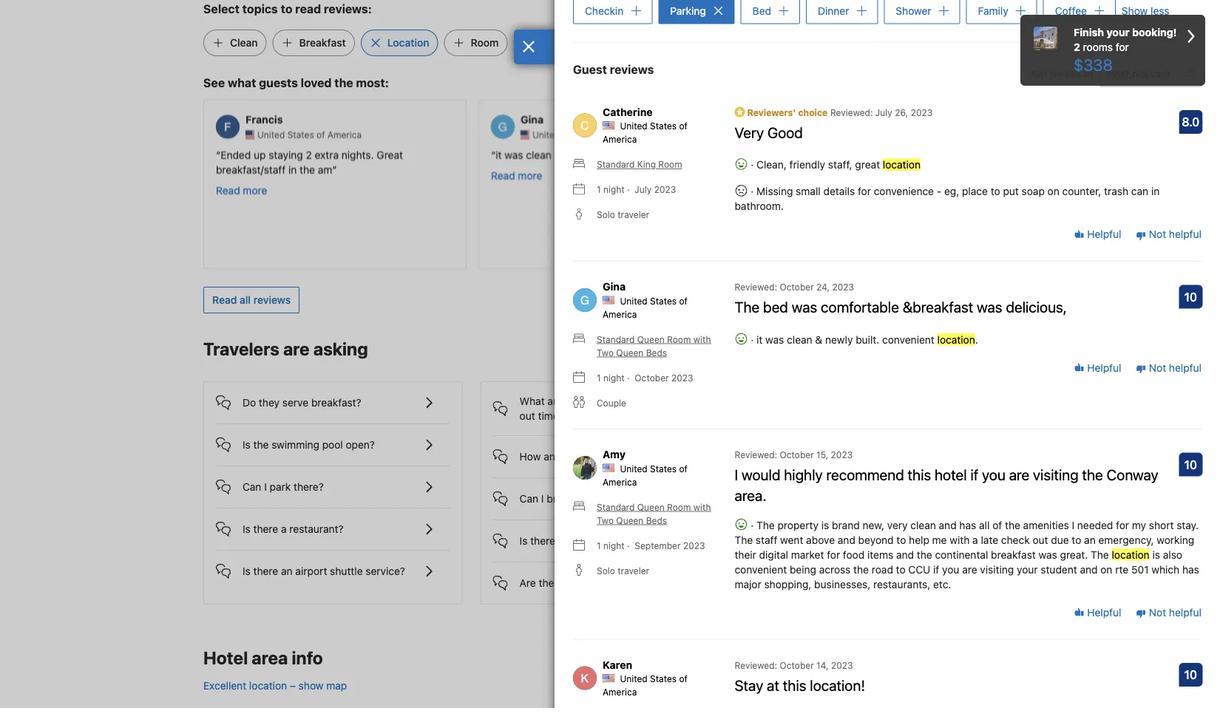 Task type: locate. For each thing, give the bounding box(es) containing it.
above inside " the property is brand new, very clean and has all of the amenities i needed for my short stay. the staff went above and beyond to help me with a late check out due to an emergency, working their digital market for food items and the continental...
[[817, 178, 846, 190]]

on inside is also convenient being across the road to ccu if you are visiting your student and on rte 501 which has major shopping, businesses, restaurants, etc.
[[1101, 564, 1113, 576]]

united states of america down karen
[[603, 674, 688, 698]]

0 horizontal spatial 2
[[306, 148, 312, 160]]

is there a spa? button
[[493, 521, 728, 550]]

we have an instant answer to most questions
[[780, 529, 995, 541]]

and down 1 night · october 2023
[[628, 395, 646, 408]]

see inside button
[[936, 344, 954, 357]]

newly inside list of reviews region
[[826, 334, 853, 346]]

good
[[768, 123, 803, 141]]

very left most
[[888, 519, 908, 531]]

staff inside the property is brand new, very clean and has all of the amenities i needed for my short stay. the staff went above and beyond to help me with a late check out due to an emergency, working their digital market for food items and the continental breakfast was great. the
[[756, 534, 778, 546]]

newly for "
[[565, 148, 592, 160]]

3 standard from the top
[[597, 502, 635, 513]]

1 horizontal spatial my
[[906, 163, 920, 175]]

" ended up staying 2 extra nights. great breakfast/staff in the am
[[216, 148, 403, 175]]

stay. inside the property is brand new, very clean and has all of the amenities i needed for my short stay. the staff went above and beyond to help me with a late check out due to an emergency, working their digital market for food items and the continental breakfast was great. the
[[1177, 519, 1199, 531]]

has up continental
[[960, 519, 977, 531]]

3 helpful from the top
[[1085, 607, 1122, 619]]

items up road
[[868, 549, 894, 561]]

out down what
[[520, 410, 536, 422]]

standard up 1 night · october 2023
[[597, 334, 635, 345]]

0 vertical spatial solo
[[597, 210, 616, 220]]

they
[[259, 397, 280, 409]]

this down reviewed: october 14, 2023
[[783, 677, 807, 694]]

" for ended
[[216, 148, 221, 160]]

traveler
[[618, 210, 650, 220], [618, 566, 650, 576]]

helpful for the bed was comfortable &breakfast was delicious,
[[1085, 362, 1122, 374]]

bed
[[764, 298, 789, 316]]

2 standard queen room with two queen beds link from the top
[[573, 501, 717, 527]]

is for is there a restaurant?
[[243, 523, 251, 536]]

your
[[1107, 26, 1130, 38], [1017, 564, 1039, 576]]

room for catherine
[[659, 159, 683, 170]]

travelers
[[203, 339, 280, 359]]

0 vertical spatial not helpful
[[1147, 228, 1202, 241]]

your down breakfast
[[1017, 564, 1039, 576]]

couple
[[597, 398, 627, 408]]

1 vertical spatial 1
[[597, 373, 601, 383]]

states for karen
[[650, 674, 677, 685]]

late inside the property is brand new, very clean and has all of the amenities i needed for my short stay. the staff went above and beyond to help me with a late check out due to an emergency, working their digital market for food items and the continental breakfast was great. the
[[981, 534, 999, 546]]

2 solo from the top
[[597, 566, 616, 576]]

not
[[1150, 228, 1167, 241], [1150, 362, 1167, 374], [1150, 607, 1167, 619]]

the property is brand new, very clean and has all of the amenities i needed for my short stay. the staff went above and beyond to help me with a late check out due to an emergency, working their digital market for food items and the continental breakfast was great. the
[[735, 519, 1199, 561]]

1 helpful from the top
[[1170, 228, 1202, 241]]

2 vertical spatial 1
[[597, 541, 601, 551]]

2 horizontal spatial out
[[1033, 534, 1049, 546]]

is up are
[[520, 535, 528, 547]]

& for "
[[555, 148, 562, 160]]

& left standard king room link
[[555, 148, 562, 160]]

visiting inside is also convenient being across the road to ccu if you are visiting your student and on rte 501 which has major shopping, businesses, restaurants, etc.
[[981, 564, 1015, 576]]

was for " it was clean & newly built.  convenient location.
[[505, 148, 524, 160]]

are down continental
[[963, 564, 978, 576]]

emergency, inside the property is brand new, very clean and has all of the amenities i needed for my short stay. the staff went above and beyond to help me with a late check out due to an emergency, working their digital market for food items and the continental breakfast was great. the
[[1099, 534, 1155, 546]]

working
[[943, 193, 980, 205], [1158, 534, 1195, 546]]

amy inside this is a carousel with rotating slides. it displays featured reviews of the property. use the next and previous buttons to navigate. region
[[796, 113, 819, 125]]

it for ·
[[757, 334, 763, 346]]

2 1 from the top
[[597, 373, 601, 383]]

2 check- from the left
[[649, 395, 682, 408]]

3 " from the left
[[767, 148, 771, 160]]

helpful
[[1085, 228, 1122, 241], [1085, 362, 1122, 374], [1085, 607, 1122, 619]]

my up convenience
[[906, 163, 920, 175]]

you up etc.
[[943, 564, 960, 576]]

2 not helpful button from the top
[[1137, 361, 1202, 376]]

1 1 from the top
[[597, 184, 601, 195]]

major
[[735, 578, 762, 591]]

united states of america for gina
[[603, 296, 688, 320]]

of inside the property is brand new, very clean and has all of the amenities i needed for my short stay. the staff went above and beyond to help me with a late check out due to an emergency, working their digital market for food items and the continental breakfast was great. the
[[993, 519, 1003, 531]]

3 not helpful button from the top
[[1137, 606, 1202, 621]]

1 horizontal spatial due
[[1052, 534, 1070, 546]]

it inside region
[[496, 148, 502, 160]]

the up missing
[[779, 163, 794, 175]]

out up breakfast
[[1033, 534, 1049, 546]]

0 vertical spatial check
[[787, 193, 816, 205]]

not for i would highly recommend this hotel if you are visiting the conway area.
[[1150, 607, 1167, 619]]

emergency, left eg, at top
[[884, 193, 940, 205]]

0 vertical spatial all
[[994, 148, 1005, 160]]

check up continental...
[[787, 193, 816, 205]]

0 horizontal spatial stay.
[[951, 163, 973, 175]]

was inside the property is brand new, very clean and has all of the amenities i needed for my short stay. the staff went above and beyond to help me with a late check out due to an emergency, working their digital market for food items and the continental breakfast was great. the
[[1039, 549, 1058, 561]]

1 beds from the top
[[646, 348, 667, 358]]

0 vertical spatial has
[[974, 148, 991, 160]]

built. inside this is a carousel with rotating slides. it displays featured reviews of the property. use the next and previous buttons to navigate. region
[[595, 148, 619, 160]]

out inside the property is brand new, very clean and has all of the amenities i needed for my short stay. the staff went above and beyond to help me with a late check out due to an emergency, working their digital market for food items and the continental breakfast was great. the
[[1033, 534, 1049, 546]]

america down karen
[[603, 688, 637, 698]]

my inside button
[[574, 493, 589, 505]]

1 vertical spatial helpful
[[1170, 362, 1202, 374]]

read all reviews button
[[203, 287, 300, 314]]

student
[[1041, 564, 1078, 576]]

and down convenience
[[904, 207, 921, 220]]

3 helpful from the top
[[1170, 607, 1202, 619]]

if inside i would highly recommend this hotel if you are visiting the conway area.
[[971, 466, 979, 484]]

united states of america for catherine
[[603, 121, 688, 145]]

night up couple
[[604, 373, 625, 383]]

new, up convenience
[[877, 148, 899, 160]]

10
[[1185, 290, 1198, 304], [1185, 458, 1198, 472], [1185, 668, 1198, 682]]

1 horizontal spatial rooms
[[1084, 41, 1114, 53]]

1 vertical spatial if
[[934, 564, 940, 576]]

show
[[1122, 4, 1149, 17]]

and down great.
[[1081, 564, 1098, 576]]

1 scored 10 element from the top
[[1180, 285, 1203, 309]]

2 standard queen room with two queen beds from the top
[[597, 502, 711, 526]]

very
[[902, 148, 922, 160], [888, 519, 908, 531]]

the bed was comfortable &breakfast was delicious,
[[735, 298, 1068, 316]]

clean right answer
[[911, 519, 937, 531]]

in inside what are the check-in and check- out times?
[[617, 395, 625, 408]]

0 vertical spatial visiting
[[1034, 466, 1079, 484]]

the up times? in the bottom left of the page
[[566, 395, 581, 408]]

amenities inside " the property is brand new, very clean and has all of the amenities i needed for my short stay. the staff went above and beyond to help me with a late check out due to an emergency, working their digital market for food items and the continental...
[[797, 163, 843, 175]]

1 vertical spatial very
[[888, 519, 908, 531]]

your down show
[[1107, 26, 1130, 38]]

is the swimming pool open? button
[[216, 425, 450, 454]]

1 solo from the top
[[597, 210, 616, 220]]

the inside " ended up staying 2 extra nights. great breakfast/staff in the am
[[300, 163, 315, 175]]

1 vertical spatial short
[[1150, 519, 1175, 531]]

amy for francis
[[796, 113, 819, 125]]

2 horizontal spatial reviews
[[1051, 68, 1082, 79]]

1 vertical spatial staff
[[756, 534, 778, 546]]

2 beds from the top
[[646, 516, 667, 526]]

built. inside list of reviews region
[[856, 334, 880, 346]]

1 vertical spatial 10
[[1185, 458, 1198, 472]]

0 horizontal spatial july
[[635, 184, 652, 195]]

1 horizontal spatial united states of america image
[[796, 130, 805, 139]]

emergency, inside " the property is brand new, very clean and has all of the amenities i needed for my short stay. the staff went above and beyond to help me with a late check out due to an emergency, working their digital market for food items and the continental...
[[884, 193, 940, 205]]

for inside finish your booking! 2 rooms for $338
[[1116, 41, 1130, 53]]

0 vertical spatial their
[[983, 193, 1005, 205]]

2 10 from the top
[[1185, 458, 1198, 472]]

gina for catherine
[[603, 281, 626, 293]]

read more button for it was clean & newly built.  convenient location.
[[491, 168, 543, 183]]

availability
[[957, 344, 1008, 357]]

gina inside list of reviews region
[[603, 281, 626, 293]]

very
[[735, 123, 764, 141]]

1 " from the left
[[216, 148, 221, 160]]

market up being
[[792, 549, 825, 561]]

1 check- from the left
[[584, 395, 617, 408]]

very inside " the property is brand new, very clean and has all of the amenities i needed for my short stay. the staff went above and beyond to help me with a late check out due to an emergency, working their digital market for food items and the continental...
[[902, 148, 922, 160]]

is left great
[[836, 148, 844, 160]]

2023
[[911, 107, 933, 118], [655, 184, 676, 195], [833, 282, 855, 292], [672, 373, 694, 383], [831, 450, 853, 460], [684, 541, 705, 551], [832, 661, 853, 671]]

3 not helpful from the top
[[1147, 607, 1202, 619]]

all inside button
[[240, 294, 251, 306]]

& for ·
[[816, 334, 823, 346]]

0 vertical spatial stay.
[[951, 163, 973, 175]]

am
[[318, 163, 332, 175]]

1 horizontal spatial it
[[757, 334, 763, 346]]

catherine
[[603, 106, 653, 118]]

convenient up major
[[735, 564, 787, 576]]

my inside the property is brand new, very clean and has all of the amenities i needed for my short stay. the staff went above and beyond to help me with a late check out due to an emergency, working their digital market for food items and the continental breakfast was great. the
[[1133, 519, 1147, 531]]

1 traveler from the top
[[618, 210, 650, 220]]

1 vertical spatial helpful
[[1085, 362, 1122, 374]]

digital inside the property is brand new, very clean and has all of the amenities i needed for my short stay. the staff went above and beyond to help me with a late check out due to an emergency, working their digital market for food items and the continental breakfast was great. the
[[760, 549, 789, 561]]

2 vertical spatial helpful button
[[1075, 606, 1122, 621]]

1 vertical spatial not helpful button
[[1137, 361, 1202, 376]]

3 1 from the top
[[597, 541, 601, 551]]

2 inside " ended up staying 2 extra nights. great breakfast/staff in the am
[[306, 148, 312, 160]]

built. left the king
[[595, 148, 619, 160]]

traveler down the 1 night · july 2023
[[618, 210, 650, 220]]

2 vertical spatial has
[[1183, 564, 1200, 576]]

2 horizontal spatial location
[[1112, 549, 1150, 561]]

in
[[289, 163, 297, 175], [1152, 185, 1160, 197], [617, 395, 625, 408]]

a inside the property is brand new, very clean and has all of the amenities i needed for my short stay. the staff went above and beyond to help me with a late check out due to an emergency, working their digital market for food items and the continental breakfast was great. the
[[973, 534, 979, 546]]

i inside i would highly recommend this hotel if you are visiting the conway area.
[[735, 466, 739, 484]]

reviewed: up stay
[[735, 661, 778, 671]]

solo traveler
[[597, 210, 650, 220], [597, 566, 650, 576]]

went inside " the property is brand new, very clean and has all of the amenities i needed for my short stay. the staff went above and beyond to help me with a late check out due to an emergency, working their digital market for food items and the continental...
[[791, 178, 814, 190]]

check inside the property is brand new, very clean and has all of the amenities i needed for my short stay. the staff went above and beyond to help me with a late check out due to an emergency, working their digital market for food items and the continental breakfast was great. the
[[1002, 534, 1030, 546]]

went up being
[[781, 534, 804, 546]]

the inside is also convenient being across the road to ccu if you are visiting your student and on rte 501 which has major shopping, businesses, restaurants, etc.
[[854, 564, 869, 576]]

me inside the property is brand new, very clean and has all of the amenities i needed for my short stay. the staff went above and beyond to help me with a late check out due to an emergency, working their digital market for food items and the continental breakfast was great. the
[[933, 534, 947, 546]]

1 horizontal spatial july
[[876, 107, 893, 118]]

what
[[520, 395, 545, 408]]

it inside list of reviews region
[[757, 334, 763, 346]]

convenient for location.
[[622, 148, 674, 160]]

1 10 from the top
[[1185, 290, 1198, 304]]

0 vertical spatial above
[[817, 178, 846, 190]]

2 night from the top
[[604, 373, 625, 383]]

0 horizontal spatial read more
[[216, 184, 267, 196]]

digital inside " the property is brand new, very clean and has all of the amenities i needed for my short stay. the staff went above and beyond to help me with a late check out due to an emergency, working their digital market for food items and the continental...
[[767, 207, 796, 220]]

0 vertical spatial short
[[923, 163, 948, 175]]

standard for i would highly recommend this hotel if you are visiting the conway area.
[[597, 502, 635, 513]]

july
[[876, 107, 893, 118], [635, 184, 652, 195]]

america for catherine
[[603, 134, 637, 145]]

can for can i park there?
[[243, 481, 262, 493]]

late down clean,
[[767, 193, 784, 205]]

1 horizontal spatial all
[[980, 519, 990, 531]]

can for can i bring my pet?
[[520, 493, 539, 505]]

standard for the bed was comfortable &breakfast was delicious,
[[597, 334, 635, 345]]

two for i would highly recommend this hotel if you are visiting the conway area.
[[597, 516, 614, 526]]

clean up -
[[925, 148, 951, 160]]

was inside this is a carousel with rotating slides. it displays featured reviews of the property. use the next and previous buttons to navigate. region
[[505, 148, 524, 160]]

clean
[[526, 148, 552, 160], [925, 148, 951, 160], [787, 334, 813, 346], [911, 519, 937, 531]]

needed inside " the property is brand new, very clean and has all of the amenities i needed for my short stay. the staff went above and beyond to help me with a late check out due to an emergency, working their digital market for food items and the continental...
[[851, 163, 887, 175]]

due inside " the property is brand new, very clean and has all of the amenities i needed for my short stay. the staff went above and beyond to help me with a late check out due to an emergency, working their digital market for food items and the continental...
[[837, 193, 855, 205]]

0 vertical spatial emergency,
[[884, 193, 940, 205]]

2 standard from the top
[[597, 334, 635, 345]]

2 " from the left
[[491, 148, 496, 160]]

1 vertical spatial helpful button
[[1075, 361, 1122, 376]]

of
[[680, 121, 688, 131], [317, 129, 325, 140], [592, 129, 600, 140], [767, 163, 776, 175], [680, 296, 688, 306], [680, 464, 688, 474], [993, 519, 1003, 531], [680, 674, 688, 685]]

2 helpful from the top
[[1170, 362, 1202, 374]]

1 horizontal spatial more
[[518, 169, 543, 181]]

1 vertical spatial standard
[[597, 334, 635, 345]]

0 vertical spatial newly
[[565, 148, 592, 160]]

0 horizontal spatial amenities
[[797, 163, 843, 175]]

2 solo traveler from the top
[[597, 566, 650, 576]]

was down bed
[[766, 334, 785, 346]]

rooms inside finish your booking! 2 rooms for $338
[[1084, 41, 1114, 53]]

has inside the property is brand new, very clean and has all of the amenities i needed for my short stay. the staff went above and beyond to help me with a late check out due to an emergency, working their digital market for food items and the continental breakfast was great. the
[[960, 519, 977, 531]]

you inside i would highly recommend this hotel if you are visiting the conway area.
[[983, 466, 1006, 484]]

parking
[[671, 4, 706, 17]]

more down united states of america image
[[518, 169, 543, 181]]

amy inside list of reviews region
[[603, 449, 626, 461]]

1 vertical spatial went
[[781, 534, 804, 546]]

i right do
[[608, 451, 611, 463]]

0 vertical spatial due
[[837, 193, 855, 205]]

for down show
[[1116, 41, 1130, 53]]

night
[[604, 184, 625, 195], [604, 373, 625, 383], [604, 541, 625, 551]]

brand
[[847, 148, 874, 160], [832, 519, 860, 531]]

out inside " the property is brand new, very clean and has all of the amenities i needed for my short stay. the staff went above and beyond to help me with a late check out due to an emergency, working their digital market for food items and the continental...
[[818, 193, 834, 205]]

0 vertical spatial beds
[[646, 348, 667, 358]]

0 vertical spatial not
[[1150, 228, 1167, 241]]

not helpful button for i would highly recommend this hotel if you are visiting the conway area.
[[1137, 606, 1202, 621]]

1 vertical spatial out
[[520, 410, 536, 422]]

reviews up travelers are asking
[[254, 294, 291, 306]]

0 horizontal spatial united states of america image
[[246, 130, 255, 139]]

october for bed
[[780, 282, 814, 292]]

room right the king
[[659, 159, 683, 170]]

1 vertical spatial standard queen room with two queen beds
[[597, 502, 711, 526]]

united states of america image
[[246, 130, 255, 139], [796, 130, 805, 139]]

1 vertical spatial standard queen room with two queen beds link
[[573, 501, 717, 527]]

for up across
[[827, 549, 841, 561]]

read for it was clean & newly built.  convenient location.
[[491, 169, 515, 181]]

2 not helpful from the top
[[1147, 362, 1202, 374]]

0 vertical spatial amy
[[796, 113, 819, 125]]

beds for i would highly recommend this hotel if you are visiting the conway area.
[[646, 516, 667, 526]]

3 helpful button from the top
[[1075, 606, 1122, 621]]

" the property is brand new, very clean and has all of the amenities i needed for my short stay. the staff went above and beyond to help me with a late check out due to an emergency, working their digital market for food items and the continental...
[[767, 148, 1005, 234]]

this is a carousel with rotating slides. it displays featured reviews of the property. use the next and previous buttons to navigate. region
[[192, 94, 1029, 275]]

0 vertical spatial help
[[920, 178, 940, 190]]

i left great
[[846, 163, 849, 175]]

there left airport at the left of the page
[[253, 566, 278, 578]]

and
[[954, 148, 971, 160], [849, 178, 866, 190], [904, 207, 921, 220], [628, 395, 646, 408], [544, 451, 562, 463], [939, 519, 957, 531], [838, 534, 856, 546], [897, 549, 915, 561], [1081, 564, 1098, 576]]

can
[[1132, 185, 1149, 197]]

clean inside the property is brand new, very clean and has all of the amenities i needed for my short stay. the staff went above and beyond to help me with a late check out due to an emergency, working their digital market for food items and the continental breakfast was great. the
[[911, 519, 937, 531]]

1 right spa?
[[597, 541, 601, 551]]

2 two from the top
[[597, 516, 614, 526]]

october up stay at this location!
[[780, 661, 814, 671]]

can i bring my pet? button
[[493, 479, 728, 508]]

0 vertical spatial helpful button
[[1075, 227, 1122, 242]]

1 horizontal spatial amy
[[796, 113, 819, 125]]

rooms down finish
[[1084, 41, 1114, 53]]

the
[[771, 148, 789, 160], [976, 163, 994, 175], [735, 298, 760, 316], [757, 519, 775, 531], [735, 534, 753, 546], [1091, 549, 1110, 561]]

convenient down the bed was comfortable &breakfast was delicious,
[[883, 334, 935, 346]]

1 solo traveler from the top
[[597, 210, 650, 220]]

very good
[[735, 123, 803, 141]]

not helpful
[[1147, 228, 1202, 241], [1147, 362, 1202, 374], [1147, 607, 1202, 619]]

0 vertical spatial see
[[203, 76, 225, 90]]

an left airport at the left of the page
[[281, 566, 293, 578]]

info
[[292, 648, 323, 669]]

property down the good
[[792, 148, 833, 160]]

brand up details
[[847, 148, 874, 160]]

what
[[228, 76, 256, 90]]

standard queen room with two queen beds link up 1 night · october 2023
[[573, 333, 717, 359]]

the left am
[[300, 163, 315, 175]]

united states of america for amy
[[603, 464, 688, 487]]

3 night from the top
[[604, 541, 625, 551]]

1 horizontal spatial short
[[1150, 519, 1175, 531]]

1 night · september 2023
[[597, 541, 705, 551]]

scored 10 element for if
[[1180, 453, 1203, 477]]

0 vertical spatial it
[[496, 148, 502, 160]]

2 helpful button from the top
[[1075, 361, 1122, 376]]

is also convenient being across the road to ccu if you are visiting your student and on rte 501 which has major shopping, businesses, restaurants, etc.
[[735, 549, 1200, 591]]

is
[[836, 148, 844, 160], [822, 519, 830, 531], [1153, 549, 1161, 561]]

1 vertical spatial gina
[[603, 281, 626, 293]]

in inside missing small details for convenience - eg, place to put soap on counter, trash can in bathroom.
[[1152, 185, 1160, 197]]

1 vertical spatial in
[[1152, 185, 1160, 197]]

1 horizontal spatial convenient
[[735, 564, 787, 576]]

area.
[[735, 487, 767, 504]]

needed
[[851, 163, 887, 175], [1078, 519, 1114, 531]]

close image
[[522, 41, 536, 53]]

1 vertical spatial traveler
[[618, 566, 650, 576]]

0 vertical spatial food
[[850, 207, 872, 220]]

solo up are there rooms with a balcony?
[[597, 566, 616, 576]]

solo for catherine
[[597, 210, 616, 220]]

0 vertical spatial needed
[[851, 163, 887, 175]]

shower
[[896, 4, 932, 17]]

0 horizontal spatial if
[[934, 564, 940, 576]]

0 vertical spatial late
[[767, 193, 784, 205]]

stay.
[[951, 163, 973, 175], [1177, 519, 1199, 531]]

read more
[[491, 169, 543, 181], [216, 184, 267, 196]]

1 vertical spatial solo
[[597, 566, 616, 576]]

0 vertical spatial 2
[[1074, 41, 1081, 53]]

how and when do i pay? button
[[493, 436, 728, 466]]

working up also
[[1158, 534, 1195, 546]]

1 horizontal spatial check-
[[649, 395, 682, 408]]

1 vertical spatial you
[[943, 564, 960, 576]]

short inside " the property is brand new, very clean and has all of the amenities i needed for my short stay. the staff went above and beyond to help me with a late check out due to an emergency, working their digital market for food items and the continental...
[[923, 163, 948, 175]]

1 horizontal spatial if
[[971, 466, 979, 484]]

2 scored 10 element from the top
[[1180, 453, 1203, 477]]

3 not from the top
[[1150, 607, 1167, 619]]

states for amy
[[650, 464, 677, 474]]

is there an airport shuttle service?
[[243, 566, 405, 578]]

· clean, friendly staff, great location
[[748, 159, 921, 171]]

2 traveler from the top
[[618, 566, 650, 576]]

0 vertical spatial 10
[[1185, 290, 1198, 304]]

see left the "."
[[936, 344, 954, 357]]

gina for francis
[[521, 113, 544, 125]]

my
[[906, 163, 920, 175], [574, 493, 589, 505], [1133, 519, 1147, 531]]

scored 10 element
[[1180, 285, 1203, 309], [1180, 453, 1203, 477], [1180, 664, 1203, 687]]

0 horizontal spatial due
[[837, 193, 855, 205]]

"
[[332, 163, 337, 175]]

0 horizontal spatial can
[[243, 481, 262, 493]]

there right are
[[539, 577, 564, 590]]

september
[[635, 541, 681, 551]]

solo traveler up are there rooms with a balcony?
[[597, 566, 650, 576]]

1 not helpful button from the top
[[1137, 227, 1202, 242]]

has inside " the property is brand new, very clean and has all of the amenities i needed for my short stay. the staff went above and beyond to help me with a late check out due to an emergency, working their digital market for food items and the continental...
[[974, 148, 991, 160]]

i would highly recommend this hotel if you are visiting the conway area.
[[735, 466, 1159, 504]]

0 vertical spatial read
[[491, 169, 515, 181]]

0 vertical spatial convenient
[[622, 148, 674, 160]]

built.
[[595, 148, 619, 160], [856, 334, 880, 346]]

· down area.
[[748, 519, 757, 531]]

not helpful button for the bed was comfortable &breakfast was delicious,
[[1137, 361, 1202, 376]]

reviews right the guest
[[610, 62, 654, 76]]

read more down united states of america image
[[491, 169, 543, 181]]

new, inside " the property is brand new, very clean and has all of the amenities i needed for my short stay. the staff went above and beyond to help me with a late check out due to an emergency, working their digital market for food items and the continental...
[[877, 148, 899, 160]]

there for is there a restaurant?
[[253, 523, 278, 536]]

you inside is also convenient being across the road to ccu if you are visiting your student and on rte 501 which has major shopping, businesses, restaurants, etc.
[[943, 564, 960, 576]]

0 vertical spatial went
[[791, 178, 814, 190]]

0 horizontal spatial check-
[[584, 395, 617, 408]]

26,
[[895, 107, 909, 118]]

1 vertical spatial it
[[757, 334, 763, 346]]

2 vertical spatial 10
[[1185, 668, 1198, 682]]

united states of america down catherine
[[603, 121, 688, 145]]

location up rte
[[1112, 549, 1150, 561]]

there for is there an airport shuttle service?
[[253, 566, 278, 578]]

an inside button
[[281, 566, 293, 578]]

standard left the king
[[597, 159, 635, 170]]

are up times? in the bottom left of the page
[[548, 395, 563, 408]]

staff left 'we'
[[756, 534, 778, 546]]

park
[[270, 481, 291, 493]]

are
[[283, 339, 310, 359], [548, 395, 563, 408], [1010, 466, 1030, 484], [963, 564, 978, 576]]

standard queen room with two queen beds link
[[573, 333, 717, 359], [573, 501, 717, 527]]

2 vertical spatial standard
[[597, 502, 635, 513]]

reviewed: right choice
[[831, 107, 873, 118]]

more down breakfast/staff at the top
[[243, 184, 267, 196]]

great.
[[1061, 549, 1089, 561]]

can i bring my pet?
[[520, 493, 612, 505]]

is inside the property is brand new, very clean and has all of the amenities i needed for my short stay. the staff went above and beyond to help me with a late check out due to an emergency, working their digital market for food items and the continental breakfast was great. the
[[822, 519, 830, 531]]

in down "staying" at the left top
[[289, 163, 297, 175]]

breakfast
[[992, 549, 1036, 561]]

read inside button
[[212, 294, 237, 306]]

0 vertical spatial helpful
[[1085, 228, 1122, 241]]

read more button down breakfast/staff at the top
[[216, 183, 267, 197]]

finish your booking! 2 rooms for $338
[[1074, 26, 1178, 74]]

items inside the property is brand new, very clean and has all of the amenities i needed for my short stay. the staff went above and beyond to help me with a late check out due to an emergency, working their digital market for food items and the continental breakfast was great. the
[[868, 549, 894, 561]]

0 vertical spatial &
[[555, 148, 562, 160]]

read for ended up staying 2 extra nights. great breakfast/staff in the am
[[216, 184, 240, 196]]

solo down the 1 night · july 2023
[[597, 210, 616, 220]]

0 horizontal spatial emergency,
[[884, 193, 940, 205]]

all inside the property is brand new, very clean and has all of the amenities i needed for my short stay. the staff went above and beyond to help me with a late check out due to an emergency, working their digital market for food items and the continental breakfast was great. the
[[980, 519, 990, 531]]

1 vertical spatial stay.
[[1177, 519, 1199, 531]]

is down 'is there a restaurant?'
[[243, 566, 251, 578]]

standard queen room with two queen beds up 1 night · september 2023
[[597, 502, 711, 526]]

is for is there a spa?
[[520, 535, 528, 547]]

beds for the bed was comfortable &breakfast was delicious,
[[646, 348, 667, 358]]

on right soap
[[1048, 185, 1060, 197]]

2 not from the top
[[1150, 362, 1167, 374]]

list of reviews region
[[565, 87, 1211, 709]]

how
[[520, 451, 541, 463]]

states for catherine
[[650, 121, 677, 131]]

was up the student
[[1039, 549, 1058, 561]]

is right have
[[822, 519, 830, 531]]

help left eg, at top
[[920, 178, 940, 190]]

" inside " ended up staying 2 extra nights. great breakfast/staff in the am
[[216, 148, 221, 160]]

1 vertical spatial not helpful
[[1147, 362, 1202, 374]]

reviews for guest
[[610, 62, 654, 76]]

reviewed: for was
[[735, 282, 778, 292]]

guest reviews
[[573, 62, 654, 76]]

reviews inside read all reviews button
[[254, 294, 291, 306]]

10 for delicious,
[[1185, 290, 1198, 304]]

king
[[638, 159, 656, 170]]

not helpful button
[[1137, 227, 1202, 242], [1137, 361, 1202, 376], [1137, 606, 1202, 621]]

convenient inside this is a carousel with rotating slides. it displays featured reviews of the property. use the next and previous buttons to navigate. region
[[622, 148, 674, 160]]

an down great
[[870, 193, 881, 205]]

0 horizontal spatial in
[[289, 163, 297, 175]]

room for amy
[[667, 502, 691, 513]]

due up great.
[[1052, 534, 1070, 546]]

night up 'are there rooms with a balcony?' button
[[604, 541, 625, 551]]

1 horizontal spatial emergency,
[[1099, 534, 1155, 546]]

" inside " the property is brand new, very clean and has all of the amenities i needed for my short stay. the staff went above and beyond to help me with a late check out due to an emergency, working their digital market for food items and the continental...
[[767, 148, 771, 160]]

0 horizontal spatial late
[[767, 193, 784, 205]]

i left would
[[735, 466, 739, 484]]

0 horizontal spatial rooms
[[567, 577, 597, 590]]

1 vertical spatial needed
[[1078, 519, 1114, 531]]

late up breakfast
[[981, 534, 999, 546]]

built. for location.
[[595, 148, 619, 160]]

there down 'park'
[[253, 523, 278, 536]]

balcony?
[[631, 577, 673, 590]]

2 vertical spatial in
[[617, 395, 625, 408]]

solo traveler for catherine
[[597, 210, 650, 220]]

at
[[767, 677, 780, 694]]

two for the bed was comfortable &breakfast was delicious,
[[597, 348, 614, 358]]

was for · it was clean & newly built.  convenient location .
[[766, 334, 785, 346]]

standard up is there a spa? button
[[597, 502, 635, 513]]

two
[[597, 348, 614, 358], [597, 516, 614, 526]]

needed up details
[[851, 163, 887, 175]]

1 standard queen room with two queen beds link from the top
[[573, 333, 717, 359]]

1 standard queen room with two queen beds from the top
[[597, 334, 711, 358]]

amy
[[796, 113, 819, 125], [603, 449, 626, 461]]

-
[[937, 185, 942, 197]]

1 horizontal spatial read more button
[[491, 168, 543, 183]]

2 helpful from the top
[[1085, 362, 1122, 374]]

visiting
[[1034, 466, 1079, 484], [981, 564, 1015, 576]]

hotel area info
[[203, 648, 323, 669]]

3 scored 10 element from the top
[[1180, 664, 1203, 687]]

america for amy
[[603, 477, 637, 487]]

read more button down united states of america image
[[491, 168, 543, 183]]

1 two from the top
[[597, 348, 614, 358]]

read more for it was clean & newly built.  convenient location.
[[491, 169, 543, 181]]

1 horizontal spatial visiting
[[1034, 466, 1079, 484]]

bathroom
[[540, 36, 588, 49]]

is for is the swimming pool open?
[[243, 439, 251, 451]]

0 vertical spatial solo traveler
[[597, 210, 650, 220]]

out down · clean, friendly staff, great location
[[818, 193, 834, 205]]

gina inside this is a carousel with rotating slides. it displays featured reviews of the property. use the next and previous buttons to navigate. region
[[521, 113, 544, 125]]

help
[[920, 178, 940, 190], [909, 534, 930, 546]]

working right -
[[943, 193, 980, 205]]

united
[[620, 121, 648, 131], [257, 129, 285, 140], [533, 129, 560, 140], [620, 296, 648, 306], [620, 464, 648, 474], [620, 674, 648, 685]]

staff down clean,
[[767, 178, 788, 190]]

1 vertical spatial scored 10 element
[[1180, 453, 1203, 477]]

topics
[[243, 2, 278, 16]]

very inside the property is brand new, very clean and has all of the amenities i needed for my short stay. the staff went above and beyond to help me with a late check out due to an emergency, working their digital market for food items and the continental breakfast was great. the
[[888, 519, 908, 531]]

queen
[[638, 334, 665, 345], [617, 348, 644, 358], [638, 502, 665, 513], [617, 516, 644, 526]]

traveler for catherine
[[618, 210, 650, 220]]

0 horizontal spatial working
[[943, 193, 980, 205]]

hotel
[[935, 466, 967, 484]]

united states of america image down choice
[[796, 130, 805, 139]]

1 vertical spatial your
[[1017, 564, 1039, 576]]

1 vertical spatial beyond
[[859, 534, 894, 546]]

has
[[974, 148, 991, 160], [960, 519, 977, 531], [1183, 564, 1200, 576]]

for
[[1116, 41, 1130, 53], [890, 163, 903, 175], [858, 185, 872, 197], [834, 207, 848, 220], [1117, 519, 1130, 531], [827, 549, 841, 561]]

i
[[846, 163, 849, 175], [608, 451, 611, 463], [735, 466, 739, 484], [264, 481, 267, 493], [542, 493, 544, 505], [1073, 519, 1075, 531]]

answer
[[873, 529, 907, 541]]

& inside this is a carousel with rotating slides. it displays featured reviews of the property. use the next and previous buttons to navigate. region
[[555, 148, 562, 160]]

0 vertical spatial is
[[836, 148, 844, 160]]



Task type: vqa. For each thing, say whether or not it's contained in the screenshot.
Is there a restaurant?'s Is
yes



Task type: describe. For each thing, give the bounding box(es) containing it.
eg,
[[945, 185, 960, 197]]

to inside missing small details for convenience - eg, place to put soap on counter, trash can in bathroom.
[[991, 185, 1001, 197]]

beyond inside " the property is brand new, very clean and has all of the amenities i needed for my short stay. the staff went above and beyond to help me with a late check out due to an emergency, working their digital market for food items and the continental...
[[869, 178, 905, 190]]

brand inside the property is brand new, very clean and has all of the amenities i needed for my short stay. the staff went above and beyond to help me with a late check out due to an emergency, working their digital market for food items and the continental breakfast was great. the
[[832, 519, 860, 531]]

is there a spa?
[[520, 535, 589, 547]]

night for the
[[604, 373, 625, 383]]

out inside what are the check-in and check- out times?
[[520, 410, 536, 422]]

america down catherine
[[603, 129, 637, 140]]

1 horizontal spatial location
[[938, 334, 976, 346]]

are inside is also convenient being across the road to ccu if you are visiting your student and on rte 501 which has major shopping, businesses, restaurants, etc.
[[963, 564, 978, 576]]

breakfast
[[299, 36, 346, 49]]

property inside " the property is brand new, very clean and has all of the amenities i needed for my short stay. the staff went above and beyond to help me with a late check out due to an emergency, working their digital market for food items and the continental...
[[792, 148, 833, 160]]

see availability button
[[927, 337, 1017, 364]]

october up what are the check-in and check- out times?
[[635, 373, 669, 383]]

night for i
[[604, 541, 625, 551]]

i inside " the property is brand new, very clean and has all of the amenities i needed for my short stay. the staff went above and beyond to help me with a late check out due to an emergency, working their digital market for food items and the continental...
[[846, 163, 849, 175]]

stay. inside " the property is brand new, very clean and has all of the amenities i needed for my short stay. the staff went above and beyond to help me with a late check out due to an emergency, working their digital market for food items and the continental...
[[951, 163, 973, 175]]

helpful for i would highly recommend this hotel if you are visiting the conway area.
[[1085, 607, 1122, 619]]

more for ended up staying 2 extra nights. great breakfast/staff in the am
[[243, 184, 267, 196]]

their inside the property is brand new, very clean and has all of the amenities i needed for my short stay. the staff went above and beyond to help me with a late check out due to an emergency, working their digital market for food items and the continental breakfast was great. the
[[735, 549, 757, 561]]

a left balcony?
[[622, 577, 628, 590]]

built. for location
[[856, 334, 880, 346]]

a left spa?
[[558, 535, 564, 547]]

not for the bed was comfortable &breakfast was delicious,
[[1150, 362, 1167, 374]]

america for gina
[[603, 309, 637, 320]]

clean
[[230, 36, 258, 49]]

staying
[[269, 148, 303, 160]]

and up continental
[[939, 519, 957, 531]]

all inside " the property is brand new, very clean and has all of the amenities i needed for my short stay. the staff went above and beyond to help me with a late check out due to an emergency, working their digital market for food items and the continental...
[[994, 148, 1005, 160]]

dinner
[[818, 4, 850, 17]]

asking
[[314, 339, 368, 359]]

new, inside the property is brand new, very clean and has all of the amenities i needed for my short stay. the staff went above and beyond to help me with a late check out due to an emergency, working their digital market for food items and the continental breakfast was great. the
[[863, 519, 885, 531]]

rooms inside button
[[567, 577, 597, 590]]

&breakfast
[[903, 298, 974, 316]]

looking?
[[873, 446, 932, 463]]

1 vertical spatial july
[[635, 184, 652, 195]]

road
[[872, 564, 894, 576]]

· left clean,
[[751, 159, 754, 171]]

place
[[963, 185, 988, 197]]

an right have
[[823, 529, 835, 541]]

2 vertical spatial location
[[1112, 549, 1150, 561]]

show less
[[1122, 4, 1170, 17]]

delicious,
[[1007, 298, 1068, 316]]

restaurants,
[[874, 578, 931, 591]]

helpful button for the bed was comfortable &breakfast was delicious,
[[1075, 361, 1122, 376]]

1 night · october 2023
[[597, 373, 694, 383]]

reviewed: october 14, 2023
[[735, 661, 853, 671]]

with inside 'are there rooms with a balcony?' button
[[600, 577, 620, 590]]

see for see what guests loved the most:
[[203, 76, 225, 90]]

stay
[[735, 677, 764, 694]]

october for would
[[780, 450, 814, 460]]

above inside the property is brand new, very clean and has all of the amenities i needed for my short stay. the staff went above and beyond to help me with a late check out due to an emergency, working their digital market for food items and the continental breakfast was great. the
[[807, 534, 835, 546]]

pet?
[[591, 493, 612, 505]]

which
[[1152, 564, 1180, 576]]

still looking?
[[843, 446, 932, 463]]

area
[[252, 648, 288, 669]]

is there an airport shuttle service? button
[[216, 551, 450, 581]]

reviewed: for this
[[735, 661, 778, 671]]

beyond inside the property is brand new, very clean and has all of the amenities i needed for my short stay. the staff went above and beyond to help me with a late check out due to an emergency, working their digital market for food items and the continental breakfast was great. the
[[859, 534, 894, 546]]

reviewed: for highly
[[735, 450, 778, 460]]

i inside the property is brand new, very clean and has all of the amenities i needed for my short stay. the staff went above and beyond to help me with a late check out due to an emergency, working their digital market for food items and the continental breakfast was great. the
[[1073, 519, 1075, 531]]

clean down united states of america image
[[526, 148, 552, 160]]

restaurant?
[[290, 523, 344, 536]]

market inside " the property is brand new, very clean and has all of the amenities i needed for my short stay. the staff went above and beyond to help me with a late check out due to an emergency, working their digital market for food items and the continental...
[[798, 207, 832, 220]]

and inside what are the check-in and check- out times?
[[628, 395, 646, 408]]

continental
[[936, 549, 989, 561]]

reviewed: july 26, 2023
[[831, 107, 933, 118]]

great
[[856, 159, 881, 171]]

food inside " the property is brand new, very clean and has all of the amenities i needed for my short stay. the staff went above and beyond to help me with a late check out due to an emergency, working their digital market for food items and the continental...
[[850, 207, 872, 220]]

and up the ccu
[[897, 549, 915, 561]]

reviews for sort
[[1051, 68, 1082, 79]]

america for karen
[[603, 688, 637, 698]]

an inside the property is brand new, very clean and has all of the amenities i needed for my short stay. the staff went above and beyond to help me with a late check out due to an emergency, working their digital market for food items and the continental breakfast was great. the
[[1085, 534, 1096, 546]]

the inside i would highly recommend this hotel if you are visiting the conway area.
[[1083, 466, 1104, 484]]

travelers are asking
[[203, 339, 368, 359]]

are left 'asking'
[[283, 339, 310, 359]]

there for is there a spa?
[[531, 535, 556, 547]]

location!
[[810, 677, 866, 694]]

1 for i would highly recommend this hotel if you are visiting the conway area.
[[597, 541, 601, 551]]

1 night from the top
[[604, 184, 625, 195]]

rte
[[1116, 564, 1129, 576]]

2 inside finish your booking! 2 rooms for $338
[[1074, 41, 1081, 53]]

checkin
[[585, 4, 624, 17]]

your inside finish your booking! 2 rooms for $338
[[1107, 26, 1130, 38]]

october for at
[[780, 661, 814, 671]]

standard queen room with two queen beds link for i would highly recommend this hotel if you are visiting the conway area.
[[573, 501, 717, 527]]

convenience
[[874, 185, 935, 197]]

and up across
[[838, 534, 856, 546]]

select
[[203, 2, 240, 16]]

· it was clean & newly built.  convenient location .
[[748, 334, 979, 346]]

instant
[[838, 529, 870, 541]]

0 horizontal spatial location
[[883, 159, 921, 171]]

shopping,
[[765, 578, 812, 591]]

property inside the property is brand new, very clean and has all of the amenities i needed for my short stay. the staff went above and beyond to help me with a late check out due to an emergency, working their digital market for food items and the continental breakfast was great. the
[[778, 519, 819, 531]]

have
[[798, 529, 820, 541]]

staff,
[[829, 159, 853, 171]]

united for karen
[[620, 674, 648, 685]]

their inside " the property is brand new, very clean and has all of the amenities i needed for my short stay. the staff went above and beyond to help me with a late check out due to an emergency, working their digital market for food items and the continental...
[[983, 193, 1005, 205]]

helpful for i would highly recommend this hotel if you are visiting the conway area.
[[1170, 607, 1202, 619]]

1 not from the top
[[1150, 228, 1167, 241]]

more for it was clean & newly built.  convenient location.
[[518, 169, 543, 181]]

standard king room
[[597, 159, 683, 170]]

is inside " the property is brand new, very clean and has all of the amenities i needed for my short stay. the staff went above and beyond to help me with a late check out due to an emergency, working their digital market for food items and the continental...
[[836, 148, 844, 160]]

reviewers'
[[748, 107, 796, 118]]

" it was clean & newly built.  convenient location.
[[491, 148, 716, 160]]

· up what are the check-in and check- out times?
[[627, 373, 630, 383]]

read
[[295, 2, 321, 16]]

10 for if
[[1185, 458, 1198, 472]]

newly for ·
[[826, 334, 853, 346]]

8.0
[[1183, 115, 1200, 129]]

the left swimming
[[253, 439, 269, 451]]

loved
[[301, 76, 332, 90]]

1 for the bed was comfortable &breakfast was delicious,
[[597, 373, 601, 383]]

1 not helpful from the top
[[1147, 228, 1202, 241]]

· down reviewed: october 24, 2023
[[751, 334, 754, 346]]

bring
[[547, 493, 572, 505]]

14,
[[817, 661, 829, 671]]

missing small details for convenience - eg, place to put soap on counter, trash can in bathroom.
[[735, 185, 1160, 212]]

the down -
[[924, 207, 940, 220]]

helpful for the bed was comfortable &breakfast was delicious,
[[1170, 362, 1202, 374]]

it for "
[[496, 148, 502, 160]]

was up the "."
[[977, 298, 1003, 316]]

can i park there?
[[243, 481, 324, 493]]

items inside " the property is brand new, very clean and has all of the amenities i needed for my short stay. the staff went above and beyond to help me with a late check out due to an emergency, working their digital market for food items and the continental...
[[875, 207, 901, 220]]

shuttle
[[330, 566, 363, 578]]

missing
[[757, 185, 793, 197]]

with inside " the property is brand new, very clean and has all of the amenities i needed for my short stay. the staff went above and beyond to help me with a late check out due to an emergency, working their digital market for food items and the continental...
[[961, 178, 981, 190]]

are inside what are the check-in and check- out times?
[[548, 395, 563, 408]]

amy for catherine
[[603, 449, 626, 461]]

brand inside " the property is brand new, very clean and has all of the amenities i needed for my short stay. the staff went above and beyond to help me with a late check out due to an emergency, working their digital market for food items and the continental...
[[847, 148, 874, 160]]

across
[[820, 564, 851, 576]]

and inside 'how and when do i pay?' button
[[544, 451, 562, 463]]

recommend
[[827, 466, 905, 484]]

visiting inside i would highly recommend this hotel if you are visiting the conway area.
[[1034, 466, 1079, 484]]

i left 'park'
[[264, 481, 267, 493]]

amenities inside the property is brand new, very clean and has all of the amenities i needed for my short stay. the staff went above and beyond to help me with a late check out due to an emergency, working their digital market for food items and the continental breakfast was great. the
[[1024, 519, 1070, 531]]

traveler for amy
[[618, 566, 650, 576]]

solo for amy
[[597, 566, 616, 576]]

working inside " the property is brand new, very clean and has all of the amenities i needed for my short stay. the staff went above and beyond to help me with a late check out due to an emergency, working their digital market for food items and the continental...
[[943, 193, 980, 205]]

food inside the property is brand new, very clean and has all of the amenities i needed for my short stay. the staff went above and beyond to help me with a late check out due to an emergency, working their digital market for food items and the continental breakfast was great. the
[[843, 549, 865, 561]]

0 vertical spatial july
[[876, 107, 893, 118]]

karen
[[603, 659, 633, 671]]

read more for ended up staying 2 extra nights. great breakfast/staff in the am
[[216, 184, 267, 196]]

market inside the property is brand new, very clean and has all of the amenities i needed for my short stay. the staff went above and beyond to help me with a late check out due to an emergency, working their digital market for food items and the continental breakfast was great. the
[[792, 549, 825, 561]]

nights.
[[342, 148, 374, 160]]

is the swimming pool open?
[[243, 439, 375, 451]]

do they serve breakfast? button
[[216, 382, 450, 412]]

check inside " the property is brand new, very clean and has all of the amenities i needed for my short stay. the staff went above and beyond to help me with a late check out due to an emergency, working their digital market for food items and the continental...
[[787, 193, 816, 205]]

1 night · july 2023
[[597, 184, 676, 195]]

a left 'restaurant?'
[[281, 523, 287, 536]]

on inside missing small details for convenience - eg, place to put soap on counter, trash can in bathroom.
[[1048, 185, 1060, 197]]

" for the
[[767, 148, 771, 160]]

guest
[[573, 62, 607, 76]]

pool
[[322, 439, 343, 451]]

for inside missing small details for convenience - eg, place to put soap on counter, trash can in bathroom.
[[858, 185, 872, 197]]

united for catherine
[[620, 121, 648, 131]]

in inside " ended up staying 2 extra nights. great breakfast/staff in the am
[[289, 163, 297, 175]]

breakfast/staff
[[216, 163, 286, 175]]

convenient inside is also convenient being across the road to ccu if you are visiting your student and on rte 501 which has major shopping, businesses, restaurants, etc.
[[735, 564, 787, 576]]

for up convenience
[[890, 163, 903, 175]]

airport
[[296, 566, 327, 578]]

not helpful for the bed was comfortable &breakfast was delicious,
[[1147, 362, 1202, 374]]

coffee
[[1056, 4, 1088, 17]]

me inside " the property is brand new, very clean and has all of the amenities i needed for my short stay. the staff went above and beyond to help me with a late check out due to an emergency, working their digital market for food items and the continental...
[[943, 178, 958, 190]]

what are the check-in and check- out times?
[[520, 395, 682, 422]]

1 helpful button from the top
[[1075, 227, 1122, 242]]

this inside i would highly recommend this hotel if you are visiting the conway area.
[[908, 466, 932, 484]]

staff inside " the property is brand new, very clean and has all of the amenities i needed for my short stay. the staff went above and beyond to help me with a late check out due to an emergency, working their digital market for food items and the continental...
[[767, 178, 788, 190]]

an inside " the property is brand new, very clean and has all of the amenities i needed for my short stay. the staff went above and beyond to help me with a late check out due to an emergency, working their digital market for food items and the continental...
[[870, 193, 881, 205]]

for down details
[[834, 207, 848, 220]]

united for amy
[[620, 464, 648, 474]]

are inside i would highly recommend this hotel if you are visiting the conway area.
[[1010, 466, 1030, 484]]

i left "bring"
[[542, 493, 544, 505]]

there for are there rooms with a balcony?
[[539, 577, 564, 590]]

standard queen room with two queen beds for i would highly recommend this hotel if you are visiting the conway area.
[[597, 502, 711, 526]]

15,
[[817, 450, 829, 460]]

extra
[[315, 148, 339, 160]]

3 10 from the top
[[1185, 668, 1198, 682]]

has inside is also convenient being across the road to ccu if you are visiting your student and on rte 501 which has major shopping, businesses, restaurants, etc.
[[1183, 564, 1200, 576]]

put
[[1004, 185, 1019, 197]]

see for see availability
[[936, 344, 954, 357]]

united states of america up " it was clean & newly built.  convenient location.
[[533, 129, 637, 140]]

hotel
[[203, 648, 248, 669]]

america up nights.
[[328, 129, 362, 140]]

read more button for ended up staying 2 extra nights. great breakfast/staff in the am
[[216, 183, 267, 197]]

if inside is also convenient being across the road to ccu if you are visiting your student and on rte 501 which has major shopping, businesses, restaurants, etc.
[[934, 564, 940, 576]]

.
[[976, 334, 979, 346]]

helpful button for i would highly recommend this hotel if you are visiting the conway area.
[[1075, 606, 1122, 621]]

went inside the property is brand new, very clean and has all of the amenities i needed for my short stay. the staff went above and beyond to help me with a late check out due to an emergency, working their digital market for food items and the continental breakfast was great. the
[[781, 534, 804, 546]]

· down standard king room link
[[627, 184, 630, 195]]

when
[[565, 451, 590, 463]]

your inside is also convenient being across the road to ccu if you are visiting your student and on rte 501 which has major shopping, businesses, restaurants, etc.
[[1017, 564, 1039, 576]]

clean down bed
[[787, 334, 813, 346]]

rightchevron image
[[1188, 25, 1196, 47]]

convenient for location
[[883, 334, 935, 346]]

the up breakfast
[[1006, 519, 1021, 531]]

solo traveler for amy
[[597, 566, 650, 576]]

and down great
[[849, 178, 866, 190]]

not helpful for i would highly recommend this hotel if you are visiting the conway area.
[[1147, 607, 1202, 619]]

do
[[593, 451, 605, 463]]

united for gina
[[620, 296, 648, 306]]

· left the 'september'
[[627, 541, 630, 551]]

what are the check-in and check- out times? button
[[493, 382, 728, 424]]

ccu
[[909, 564, 931, 576]]

2 united states of america image from the left
[[796, 130, 805, 139]]

a inside " the property is brand new, very clean and has all of the amenities i needed for my short stay. the staff went above and beyond to help me with a late check out due to an emergency, working their digital market for food items and the continental...
[[983, 178, 989, 190]]

reviewed: october 15, 2023
[[735, 450, 853, 460]]

family
[[979, 4, 1009, 17]]

· up bathroom.
[[748, 185, 757, 197]]

see what guests loved the most:
[[203, 76, 389, 90]]

with inside the property is brand new, very clean and has all of the amenities i needed for my short stay. the staff went above and beyond to help me with a late check out due to an emergency, working their digital market for food items and the continental breakfast was great. the
[[950, 534, 970, 546]]

of inside " the property is brand new, very clean and has all of the amenities i needed for my short stay. the staff went above and beyond to help me with a late check out due to an emergency, working their digital market for food items and the continental...
[[767, 163, 776, 175]]

1 helpful from the top
[[1085, 228, 1122, 241]]

united states of america up 'extra'
[[257, 129, 362, 140]]

the inside what are the check-in and check- out times?
[[566, 395, 581, 408]]

standard queen room with two queen beds for the bed was comfortable &breakfast was delicious,
[[597, 334, 711, 358]]

united states of america for karen
[[603, 674, 688, 698]]

0 horizontal spatial this
[[783, 677, 807, 694]]

swimming
[[272, 439, 320, 451]]

room for gina
[[667, 334, 691, 345]]

reviewers' choice
[[745, 107, 828, 118]]

location.
[[677, 148, 716, 160]]

1 united states of america image from the left
[[246, 130, 255, 139]]

for up rte
[[1117, 519, 1130, 531]]

scored 8.0 element
[[1180, 110, 1203, 134]]

1 standard from the top
[[597, 159, 635, 170]]

most:
[[356, 76, 389, 90]]

is for is there an airport shuttle service?
[[243, 566, 251, 578]]

united states of america image
[[521, 130, 530, 139]]

the up the ccu
[[917, 549, 933, 561]]

standard queen room with two queen beds link for the bed was comfortable &breakfast was delicious,
[[573, 333, 717, 359]]

up
[[254, 148, 266, 160]]

see availability
[[936, 344, 1008, 357]]

working inside the property is brand new, very clean and has all of the amenities i needed for my short stay. the staff went above and beyond to help me with a late check out due to an emergency, working their digital market for food items and the continental breakfast was great. the
[[1158, 534, 1195, 546]]

clean inside " the property is brand new, very clean and has all of the amenities i needed for my short stay. the staff went above and beyond to help me with a late check out due to an emergency, working their digital market for food items and the continental...
[[925, 148, 951, 160]]

my inside " the property is brand new, very clean and has all of the amenities i needed for my short stay. the staff went above and beyond to help me with a late check out due to an emergency, working their digital market for food items and the continental...
[[906, 163, 920, 175]]

businesses,
[[815, 578, 871, 591]]

late inside " the property is brand new, very clean and has all of the amenities i needed for my short stay. the staff went above and beyond to help me with a late check out due to an emergency, working their digital market for food items and the continental...
[[767, 193, 784, 205]]

we
[[780, 529, 795, 541]]

room left close icon
[[471, 36, 499, 49]]

booking!
[[1133, 26, 1178, 38]]

by:
[[1085, 68, 1098, 79]]

stay at this location!
[[735, 677, 866, 694]]

scored 10 element for delicious,
[[1180, 285, 1203, 309]]

needed inside the property is brand new, very clean and has all of the amenities i needed for my short stay. the staff went above and beyond to help me with a late check out due to an emergency, working their digital market for food items and the continental breakfast was great. the
[[1078, 519, 1114, 531]]

501
[[1132, 564, 1149, 576]]

and up eg, at top
[[954, 148, 971, 160]]

friendly
[[790, 159, 826, 171]]

the right loved
[[335, 76, 353, 90]]

and inside is also convenient being across the road to ccu if you are visiting your student and on rte 501 which has major shopping, businesses, restaurants, etc.
[[1081, 564, 1098, 576]]

sort
[[1031, 68, 1048, 79]]

help inside the property is brand new, very clean and has all of the amenities i needed for my short stay. the staff went above and beyond to help me with a late check out due to an emergency, working their digital market for food items and the continental breakfast was great. the
[[909, 534, 930, 546]]

states for gina
[[650, 296, 677, 306]]

was for the bed was comfortable &breakfast was delicious,
[[792, 298, 818, 316]]

etc.
[[934, 578, 952, 591]]

" for it
[[491, 148, 496, 160]]



